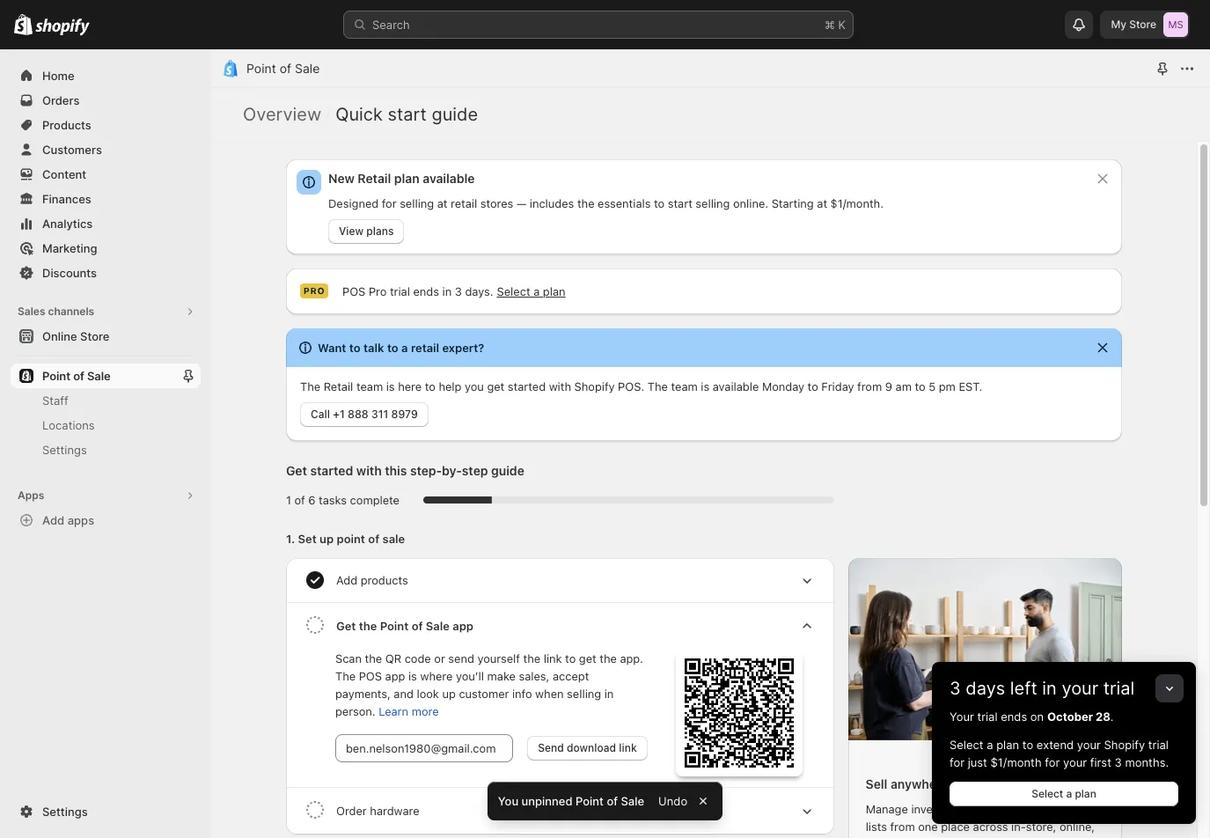 Task type: locate. For each thing, give the bounding box(es) containing it.
1 vertical spatial of
[[73, 369, 84, 383]]

1 horizontal spatial select
[[1032, 787, 1064, 800]]

trial up .
[[1104, 678, 1135, 699]]

1 vertical spatial plan
[[1075, 787, 1097, 800]]

select a plan link
[[950, 782, 1179, 807]]

1 horizontal spatial trial
[[1104, 678, 1135, 699]]

1 vertical spatial settings link
[[11, 800, 201, 824]]

⌘ k
[[825, 18, 846, 32]]

2 horizontal spatial point
[[576, 794, 604, 808]]

select a plan
[[1032, 787, 1097, 800]]

point of sale link up overview button
[[247, 61, 320, 76]]

content link
[[11, 162, 201, 187]]

a inside select a plan to extend your shopify trial for just $1/month for your first 3 months.
[[987, 738, 994, 752]]

0 vertical spatial store
[[1130, 18, 1157, 31]]

28
[[1096, 710, 1111, 724]]

select for select a plan to extend your shopify trial for just $1/month for your first 3 months.
[[950, 738, 984, 752]]

just
[[968, 755, 988, 770]]

point right unpinned
[[576, 794, 604, 808]]

0 horizontal spatial select
[[950, 738, 984, 752]]

1 vertical spatial point
[[42, 369, 70, 383]]

1 vertical spatial trial
[[978, 710, 998, 724]]

staff link
[[11, 388, 201, 413]]

1 horizontal spatial point of sale
[[247, 61, 320, 76]]

quick start guide
[[336, 104, 478, 125]]

k
[[839, 18, 846, 32]]

on
[[1031, 710, 1045, 724]]

0 horizontal spatial point of sale
[[42, 369, 111, 383]]

2 for from the left
[[1045, 755, 1060, 770]]

your left first in the right bottom of the page
[[1064, 755, 1088, 770]]

discounts
[[42, 266, 97, 280]]

$1/month
[[991, 755, 1042, 770]]

2 vertical spatial your
[[1064, 755, 1088, 770]]

your up first in the right bottom of the page
[[1078, 738, 1101, 752]]

0 vertical spatial a
[[987, 738, 994, 752]]

for down extend
[[1045, 755, 1060, 770]]

of up overview button
[[280, 61, 292, 76]]

3 days left in your trial element
[[932, 708, 1197, 824]]

1 horizontal spatial sale
[[295, 61, 320, 76]]

1 vertical spatial settings
[[42, 805, 88, 819]]

0 horizontal spatial point of sale link
[[11, 364, 178, 388]]

to
[[1023, 738, 1034, 752]]

store
[[1130, 18, 1157, 31], [80, 329, 110, 343]]

channels
[[48, 305, 94, 318]]

1 horizontal spatial plan
[[1075, 787, 1097, 800]]

trial up months.
[[1149, 738, 1169, 752]]

store right my
[[1130, 18, 1157, 31]]

store inside online store link
[[80, 329, 110, 343]]

a
[[987, 738, 994, 752], [1067, 787, 1073, 800]]

you unpinned point of sale
[[498, 794, 645, 808]]

1 horizontal spatial of
[[280, 61, 292, 76]]

shopify image
[[14, 14, 33, 35], [35, 18, 90, 36]]

plan inside select a plan to extend your shopify trial for just $1/month for your first 3 months.
[[997, 738, 1020, 752]]

your up october
[[1062, 678, 1099, 699]]

apps button
[[11, 483, 201, 508]]

0 horizontal spatial sale
[[87, 369, 111, 383]]

home
[[42, 69, 75, 83]]

sale
[[295, 61, 320, 76], [87, 369, 111, 383], [621, 794, 645, 808]]

point up staff
[[42, 369, 70, 383]]

0 vertical spatial select
[[950, 738, 984, 752]]

3 up your
[[950, 678, 961, 699]]

0 vertical spatial settings link
[[11, 438, 201, 462]]

point of sale up overview button
[[247, 61, 320, 76]]

analytics
[[42, 217, 93, 231]]

0 horizontal spatial of
[[73, 369, 84, 383]]

0 vertical spatial your
[[1062, 678, 1099, 699]]

a down select a plan to extend your shopify trial for just $1/month for your first 3 months.
[[1067, 787, 1073, 800]]

2 vertical spatial point
[[576, 794, 604, 808]]

settings
[[42, 443, 87, 457], [42, 805, 88, 819]]

your
[[1062, 678, 1099, 699], [1078, 738, 1101, 752], [1064, 755, 1088, 770]]

quick
[[336, 104, 383, 125]]

select for select a plan
[[1032, 787, 1064, 800]]

orders
[[42, 93, 80, 107]]

trial inside select a plan to extend your shopify trial for just $1/month for your first 3 months.
[[1149, 738, 1169, 752]]

store down sales channels button
[[80, 329, 110, 343]]

trial right your
[[978, 710, 998, 724]]

point of sale link
[[247, 61, 320, 76], [11, 364, 178, 388]]

plan for select a plan to extend your shopify trial for just $1/month for your first 3 months.
[[997, 738, 1020, 752]]

point of sale up staff
[[42, 369, 111, 383]]

1 vertical spatial point of sale
[[42, 369, 111, 383]]

2 vertical spatial sale
[[621, 794, 645, 808]]

0 vertical spatial plan
[[997, 738, 1020, 752]]

plan
[[997, 738, 1020, 752], [1075, 787, 1097, 800]]

1 horizontal spatial point
[[247, 61, 276, 76]]

guide
[[432, 104, 478, 125]]

0 vertical spatial point of sale link
[[247, 61, 320, 76]]

0 vertical spatial of
[[280, 61, 292, 76]]

0 horizontal spatial store
[[80, 329, 110, 343]]

select up just
[[950, 738, 984, 752]]

1 horizontal spatial 3
[[1115, 755, 1122, 770]]

0 vertical spatial settings
[[42, 443, 87, 457]]

0 vertical spatial 3
[[950, 678, 961, 699]]

plan down first in the right bottom of the page
[[1075, 787, 1097, 800]]

1 vertical spatial sale
[[87, 369, 111, 383]]

0 vertical spatial trial
[[1104, 678, 1135, 699]]

sale up overview button
[[295, 61, 320, 76]]

3
[[950, 678, 961, 699], [1115, 755, 1122, 770]]

discounts link
[[11, 261, 201, 285]]

shopify
[[1105, 738, 1146, 752]]

point of sale
[[247, 61, 320, 76], [42, 369, 111, 383]]

apps
[[68, 513, 94, 527]]

store for my store
[[1130, 18, 1157, 31]]

1 horizontal spatial a
[[1067, 787, 1073, 800]]

staff
[[42, 394, 68, 408]]

of
[[280, 61, 292, 76], [73, 369, 84, 383], [607, 794, 618, 808]]

sales
[[18, 305, 45, 318]]

a up just
[[987, 738, 994, 752]]

1 horizontal spatial for
[[1045, 755, 1060, 770]]

add
[[42, 513, 65, 527]]

plan inside "select a plan" link
[[1075, 787, 1097, 800]]

.
[[1111, 710, 1114, 724]]

select
[[950, 738, 984, 752], [1032, 787, 1064, 800]]

sales channels
[[18, 305, 94, 318]]

plan up $1/month
[[997, 738, 1020, 752]]

for left just
[[950, 755, 965, 770]]

undo button
[[648, 789, 698, 814]]

home link
[[11, 63, 201, 88]]

0 horizontal spatial plan
[[997, 738, 1020, 752]]

point right the icon for point of sale
[[247, 61, 276, 76]]

select down select a plan to extend your shopify trial for just $1/month for your first 3 months.
[[1032, 787, 1064, 800]]

store for online store
[[80, 329, 110, 343]]

customers
[[42, 143, 102, 157]]

1 for from the left
[[950, 755, 965, 770]]

select inside select a plan to extend your shopify trial for just $1/month for your first 3 months.
[[950, 738, 984, 752]]

trial
[[1104, 678, 1135, 699], [978, 710, 998, 724], [1149, 738, 1169, 752]]

2 vertical spatial trial
[[1149, 738, 1169, 752]]

online
[[42, 329, 77, 343]]

2 horizontal spatial trial
[[1149, 738, 1169, 752]]

2 vertical spatial of
[[607, 794, 618, 808]]

analytics link
[[11, 211, 201, 236]]

of left "undo"
[[607, 794, 618, 808]]

of up staff link
[[73, 369, 84, 383]]

point of sale link down online store button
[[11, 364, 178, 388]]

1 horizontal spatial store
[[1130, 18, 1157, 31]]

0 horizontal spatial point
[[42, 369, 70, 383]]

products link
[[11, 113, 201, 137]]

0 horizontal spatial trial
[[978, 710, 998, 724]]

sale left undo button
[[621, 794, 645, 808]]

1 vertical spatial 3
[[1115, 755, 1122, 770]]

0 horizontal spatial for
[[950, 755, 965, 770]]

trial inside dropdown button
[[1104, 678, 1135, 699]]

left
[[1011, 678, 1038, 699]]

for
[[950, 755, 965, 770], [1045, 755, 1060, 770]]

point
[[247, 61, 276, 76], [42, 369, 70, 383], [576, 794, 604, 808]]

select a plan to extend your shopify trial for just $1/month for your first 3 months.
[[950, 738, 1169, 770]]

2 settings link from the top
[[11, 800, 201, 824]]

1 vertical spatial a
[[1067, 787, 1073, 800]]

in
[[1043, 678, 1057, 699]]

settings link
[[11, 438, 201, 462], [11, 800, 201, 824]]

⌘
[[825, 18, 835, 32]]

3 right first in the right bottom of the page
[[1115, 755, 1122, 770]]

1 vertical spatial select
[[1032, 787, 1064, 800]]

ends
[[1001, 710, 1028, 724]]

sale up staff link
[[87, 369, 111, 383]]

first
[[1091, 755, 1112, 770]]

1 vertical spatial store
[[80, 329, 110, 343]]

0 horizontal spatial a
[[987, 738, 994, 752]]

0 horizontal spatial 3
[[950, 678, 961, 699]]

finances
[[42, 192, 91, 206]]



Task type: describe. For each thing, give the bounding box(es) containing it.
start
[[388, 104, 427, 125]]

unpinned
[[522, 794, 573, 808]]

2 horizontal spatial sale
[[621, 794, 645, 808]]

0 vertical spatial point
[[247, 61, 276, 76]]

1 settings link from the top
[[11, 438, 201, 462]]

my store image
[[1164, 12, 1189, 37]]

products
[[42, 118, 91, 132]]

your inside dropdown button
[[1062, 678, 1099, 699]]

1 vertical spatial your
[[1078, 738, 1101, 752]]

my
[[1112, 18, 1127, 31]]

icon for point of sale image
[[222, 60, 240, 77]]

locations
[[42, 418, 95, 432]]

3 days left in your trial button
[[932, 662, 1197, 699]]

plan for select a plan
[[1075, 787, 1097, 800]]

online store button
[[0, 324, 211, 349]]

search
[[372, 18, 410, 32]]

0 horizontal spatial shopify image
[[14, 14, 33, 35]]

october
[[1048, 710, 1094, 724]]

online store
[[42, 329, 110, 343]]

0 vertical spatial point of sale
[[247, 61, 320, 76]]

1 horizontal spatial point of sale link
[[247, 61, 320, 76]]

1 settings from the top
[[42, 443, 87, 457]]

marketing link
[[11, 236, 201, 261]]

finances link
[[11, 187, 201, 211]]

your trial ends on october 28 .
[[950, 710, 1114, 724]]

locations link
[[11, 413, 201, 438]]

overview
[[243, 104, 322, 125]]

1 horizontal spatial shopify image
[[35, 18, 90, 36]]

3 days left in your trial
[[950, 678, 1135, 699]]

marketing
[[42, 241, 97, 255]]

customers link
[[11, 137, 201, 162]]

2 settings from the top
[[42, 805, 88, 819]]

overview button
[[243, 104, 322, 125]]

days
[[966, 678, 1006, 699]]

your
[[950, 710, 975, 724]]

extend
[[1037, 738, 1074, 752]]

online store link
[[11, 324, 201, 349]]

3 inside dropdown button
[[950, 678, 961, 699]]

apps
[[18, 489, 44, 502]]

add apps
[[42, 513, 94, 527]]

content
[[42, 167, 86, 181]]

2 horizontal spatial of
[[607, 794, 618, 808]]

3 inside select a plan to extend your shopify trial for just $1/month for your first 3 months.
[[1115, 755, 1122, 770]]

1 vertical spatial point of sale link
[[11, 364, 178, 388]]

months.
[[1126, 755, 1169, 770]]

0 vertical spatial sale
[[295, 61, 320, 76]]

undo
[[659, 794, 688, 808]]

a for select a plan to extend your shopify trial for just $1/month for your first 3 months.
[[987, 738, 994, 752]]

my store
[[1112, 18, 1157, 31]]

add apps button
[[11, 508, 201, 533]]

sales channels button
[[11, 299, 201, 324]]

a for select a plan
[[1067, 787, 1073, 800]]

you
[[498, 794, 519, 808]]

orders link
[[11, 88, 201, 113]]



Task type: vqa. For each thing, say whether or not it's contained in the screenshot.
Start automation
no



